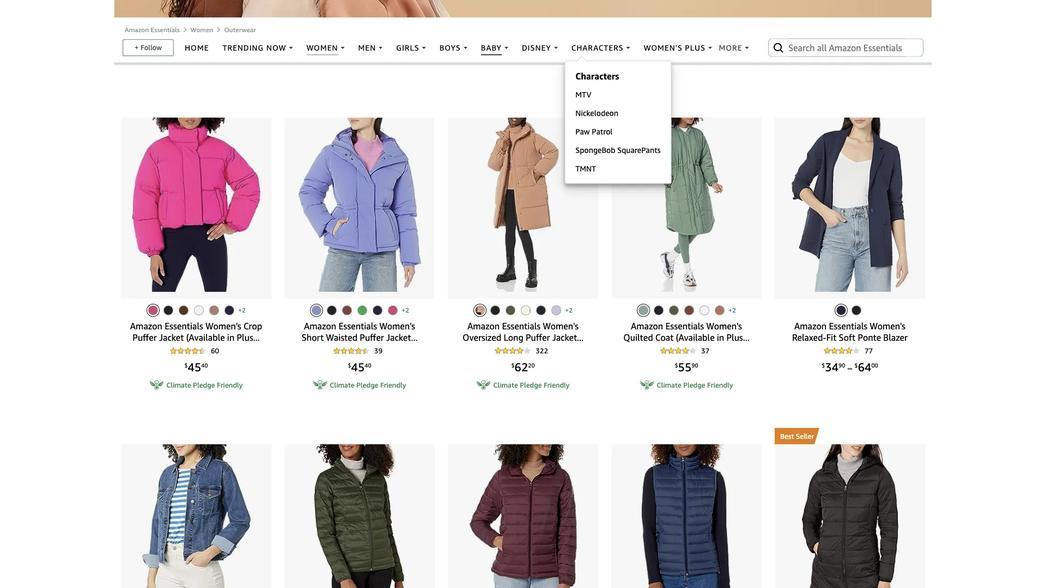 Task type: describe. For each thing, give the bounding box(es) containing it.
+ follow button
[[123, 40, 173, 55]]

climate pledge friendly for 39
[[330, 381, 406, 389]]

3 deep brown image from the left
[[684, 306, 694, 315]]

45 for 60
[[188, 360, 201, 374]]

+ follow
[[135, 43, 162, 52]]

friendly for 60
[[217, 381, 243, 389]]

pledge for 60
[[193, 381, 215, 389]]

1 navy image from the left
[[224, 306, 234, 315]]

90 for 55
[[692, 362, 698, 369]]

outerwear link
[[224, 26, 256, 34]]

2 navy image from the left
[[373, 306, 382, 315]]

amazon essentials women's relaxed-fit soft ponte blazer image
[[791, 118, 909, 292]]

black image for 77
[[852, 306, 861, 315]]

friendly for 37
[[707, 381, 733, 389]]

2 eggshell white image from the left
[[700, 306, 709, 315]]

+2 link for 39
[[402, 306, 409, 315]]

amazon
[[125, 26, 149, 34]]

black image for 37
[[654, 306, 664, 315]]

essentials
[[151, 26, 180, 34]]

climate for 322
[[493, 381, 518, 389]]

climate for 39
[[330, 381, 355, 389]]

+2 link for 322
[[565, 306, 573, 315]]

climate pledge friendly for 322
[[493, 381, 570, 389]]

green image
[[357, 306, 367, 315]]

deep brown image for 39
[[342, 306, 352, 315]]

friendly for 322
[[544, 381, 570, 389]]

62
[[515, 360, 528, 374]]

1 light brown image from the left
[[475, 306, 485, 315]]

outerwear
[[224, 26, 256, 34]]

39
[[374, 347, 383, 355]]

3 navy image from the left
[[836, 306, 846, 315]]

seller
[[796, 432, 814, 441]]

amazon essentials women's jean jacket (available in plus size) image
[[142, 445, 251, 588]]

5 $ from the left
[[822, 362, 825, 369]]

+2 for 37
[[728, 307, 736, 314]]

women link
[[190, 26, 213, 34]]

55
[[678, 360, 692, 374]]

black image
[[490, 306, 500, 315]]

$ 62 20
[[511, 360, 535, 374]]

34
[[825, 360, 839, 374]]

climate for 37
[[657, 381, 682, 389]]

64
[[858, 360, 871, 374]]

follow
[[141, 43, 162, 52]]

$ for 322
[[511, 362, 515, 369]]

$ 34 90 – $ 64 00
[[822, 360, 878, 374]]

best
[[780, 432, 794, 441]]

6 $ from the left
[[855, 362, 858, 369]]

amazon essentials women's short waisted puffer jacket (available in plus size) image
[[298, 118, 421, 292]]

$ 45 40 for 39
[[348, 360, 371, 374]]

eggshell white image
[[521, 306, 531, 315]]

+2 link for 60
[[238, 306, 246, 315]]

+
[[135, 43, 139, 52]]

climate pledge friendly for 37
[[657, 381, 733, 389]]

amazon essentials women's lightweight long-sleeve full-zip water-resistant packable hooded puffer jacket image
[[469, 445, 577, 588]]

amazon essentials women's lightweight water-resistant hooded puffer coat (available in plus size) image
[[801, 445, 899, 588]]

pledge for 39
[[356, 381, 379, 389]]

amazon essentials women's crop puffer jacket (available in plus size) image
[[132, 118, 260, 292]]

sage green image
[[639, 306, 648, 315]]

+2 for 39
[[402, 307, 409, 314]]

+2 link for 37
[[728, 306, 736, 315]]

40 for 39
[[365, 362, 371, 369]]

purple image
[[551, 306, 561, 315]]

neon pink image
[[148, 306, 158, 315]]



Task type: vqa. For each thing, say whether or not it's contained in the screenshot.
third Black image from the left
yes



Task type: locate. For each thing, give the bounding box(es) containing it.
90 inside the $ 34 90 – $ 64 00
[[839, 362, 845, 369]]

+2 for 322
[[565, 307, 573, 314]]

+2
[[238, 307, 246, 314], [402, 307, 409, 314], [565, 307, 573, 314], [728, 307, 736, 314]]

light brown image
[[475, 306, 485, 315], [715, 306, 725, 315]]

friendly for 39
[[380, 381, 406, 389]]

2 deep brown image from the left
[[342, 306, 352, 315]]

pledge for 322
[[520, 381, 542, 389]]

friendly down 322
[[544, 381, 570, 389]]

2 friendly from the left
[[380, 381, 406, 389]]

$ for 60
[[184, 362, 188, 369]]

eggshell white image left light brown image
[[194, 306, 204, 315]]

1 horizontal spatial 90
[[839, 362, 845, 369]]

1 +2 link from the left
[[238, 306, 246, 315]]

2 +2 link from the left
[[402, 306, 409, 315]]

1 climate from the left
[[167, 381, 191, 389]]

friendly down 39
[[380, 381, 406, 389]]

climate for 60
[[167, 381, 191, 389]]

search image
[[772, 41, 785, 54]]

climate pledge friendly down 39
[[330, 381, 406, 389]]

0 horizontal spatial 40
[[201, 362, 208, 369]]

1 horizontal spatial eggshell white image
[[700, 306, 709, 315]]

deep brown image for 60
[[179, 306, 189, 315]]

1 90 from the left
[[692, 362, 698, 369]]

climate pledge friendly down "60" at the bottom left of the page
[[167, 381, 243, 389]]

dark olive image right sage green icon
[[669, 306, 679, 315]]

3 climate pledge friendly from the left
[[493, 381, 570, 389]]

20
[[528, 362, 535, 369]]

friendly down 37
[[707, 381, 733, 389]]

amazon essentials women's lightweight long-sleeve water-resistant puffer jacket (available in plus size) image
[[314, 445, 405, 588]]

1 eggshell white image from the left
[[194, 306, 204, 315]]

amazon essentials link
[[125, 26, 180, 34]]

deep brown image
[[179, 306, 189, 315], [342, 306, 352, 315], [684, 306, 694, 315]]

+2 link
[[238, 306, 246, 315], [402, 306, 409, 315], [565, 306, 573, 315], [728, 306, 736, 315]]

dark olive image left eggshell white image
[[506, 306, 515, 315]]

eggshell white image
[[194, 306, 204, 315], [700, 306, 709, 315]]

climate pledge friendly
[[167, 381, 243, 389], [330, 381, 406, 389], [493, 381, 570, 389], [657, 381, 733, 389]]

black image
[[163, 306, 173, 315], [327, 306, 337, 315], [654, 306, 664, 315], [852, 306, 861, 315]]

45 for 39
[[351, 360, 365, 374]]

eggshell white image up 37
[[700, 306, 709, 315]]

40 for 60
[[201, 362, 208, 369]]

1 40 from the left
[[201, 362, 208, 369]]

40
[[201, 362, 208, 369], [365, 362, 371, 369]]

322
[[536, 347, 548, 355]]

best seller
[[780, 432, 814, 441]]

1 45 from the left
[[188, 360, 201, 374]]

+2 for 60
[[238, 307, 246, 314]]

$ 55 90
[[675, 360, 698, 374]]

1 climate pledge friendly from the left
[[167, 381, 243, 389]]

navy image
[[224, 306, 234, 315], [373, 306, 382, 315], [836, 306, 846, 315]]

3 +2 link from the left
[[565, 306, 573, 315]]

1 black image from the left
[[163, 306, 173, 315]]

90
[[692, 362, 698, 369], [839, 362, 845, 369]]

2 black image from the left
[[327, 306, 337, 315]]

$ inside $ 62 20
[[511, 362, 515, 369]]

4 $ from the left
[[675, 362, 678, 369]]

women
[[190, 26, 213, 34]]

purple blue image
[[312, 306, 321, 315]]

3 $ from the left
[[511, 362, 515, 369]]

dark olive image
[[506, 306, 515, 315], [669, 306, 679, 315]]

1 horizontal spatial deep brown image
[[342, 306, 352, 315]]

1 horizontal spatial 40
[[365, 362, 371, 369]]

2 dark olive image from the left
[[669, 306, 679, 315]]

dark olive image for 55
[[669, 306, 679, 315]]

0 horizontal spatial light brown image
[[475, 306, 485, 315]]

60
[[211, 347, 219, 355]]

1 horizontal spatial dark olive image
[[669, 306, 679, 315]]

amazon essentials
[[125, 26, 180, 34]]

1 $ 45 40 from the left
[[184, 360, 208, 374]]

navy image
[[536, 306, 546, 315]]

2 horizontal spatial deep brown image
[[684, 306, 694, 315]]

amazon essentials women's oversized long puffer jacket (available in plus size) image
[[487, 118, 559, 292]]

pledge down $ 62 20
[[520, 381, 542, 389]]

friendly down "60" at the bottom left of the page
[[217, 381, 243, 389]]

deep brown image right sage green icon
[[684, 306, 694, 315]]

neon pink image
[[388, 306, 398, 315]]

black image for 60
[[163, 306, 173, 315]]

2 horizontal spatial navy image
[[836, 306, 846, 315]]

90 inside $ 55 90
[[692, 362, 698, 369]]

1 horizontal spatial light brown image
[[715, 306, 725, 315]]

amazon essentials women's quilted coat (available in plus size) image
[[650, 118, 723, 292]]

climate pledge friendly for 60
[[167, 381, 243, 389]]

climate pledge friendly down 20
[[493, 381, 570, 389]]

2 +2 from the left
[[402, 307, 409, 314]]

0 horizontal spatial eggshell white image
[[194, 306, 204, 315]]

deep brown image left light brown image
[[179, 306, 189, 315]]

4 +2 link from the left
[[728, 306, 736, 315]]

3 pledge from the left
[[520, 381, 542, 389]]

pledge for 37
[[683, 381, 705, 389]]

1 dark olive image from the left
[[506, 306, 515, 315]]

1 horizontal spatial navy image
[[373, 306, 382, 315]]

light brown image
[[209, 306, 219, 315]]

1 +2 from the left
[[238, 307, 246, 314]]

2 90 from the left
[[839, 362, 845, 369]]

37
[[701, 347, 710, 355]]

0 horizontal spatial dark olive image
[[506, 306, 515, 315]]

3 friendly from the left
[[544, 381, 570, 389]]

0 horizontal spatial deep brown image
[[179, 306, 189, 315]]

3 +2 from the left
[[565, 307, 573, 314]]

$
[[184, 362, 188, 369], [348, 362, 351, 369], [511, 362, 515, 369], [675, 362, 678, 369], [822, 362, 825, 369], [855, 362, 858, 369]]

2 pledge from the left
[[356, 381, 379, 389]]

4 climate pledge friendly from the left
[[657, 381, 733, 389]]

$ for 37
[[675, 362, 678, 369]]

dark olive image for 62
[[506, 306, 515, 315]]

4 pledge from the left
[[683, 381, 705, 389]]

black image for 39
[[327, 306, 337, 315]]

2 light brown image from the left
[[715, 306, 725, 315]]

2 climate from the left
[[330, 381, 355, 389]]

climate pledge friendly down $ 55 90
[[657, 381, 733, 389]]

4 +2 from the left
[[728, 307, 736, 314]]

4 black image from the left
[[852, 306, 861, 315]]

Search all Amazon Essentials search field
[[788, 38, 906, 57]]

–
[[848, 362, 852, 374]]

0 horizontal spatial $ 45 40
[[184, 360, 208, 374]]

deep brown image left green icon
[[342, 306, 352, 315]]

90 for 34
[[839, 362, 845, 369]]

3 climate from the left
[[493, 381, 518, 389]]

pledge down "60" at the bottom left of the page
[[193, 381, 215, 389]]

2 40 from the left
[[365, 362, 371, 369]]

0 horizontal spatial navy image
[[224, 306, 234, 315]]

pledge down $ 55 90
[[683, 381, 705, 389]]

1 friendly from the left
[[217, 381, 243, 389]]

2 $ 45 40 from the left
[[348, 360, 371, 374]]

4 friendly from the left
[[707, 381, 733, 389]]

77
[[865, 347, 873, 355]]

1 deep brown image from the left
[[179, 306, 189, 315]]

1 horizontal spatial $ 45 40
[[348, 360, 371, 374]]

3 black image from the left
[[654, 306, 664, 315]]

$ 45 40
[[184, 360, 208, 374], [348, 360, 371, 374]]

00
[[871, 362, 878, 369]]

$ 45 40 for 60
[[184, 360, 208, 374]]

amazon essentials women's lightweight water-resistant packable puffer vest image
[[641, 445, 732, 588]]

4 climate from the left
[[657, 381, 682, 389]]

best seller link
[[775, 428, 925, 445]]

0 horizontal spatial 45
[[188, 360, 201, 374]]

45
[[188, 360, 201, 374], [351, 360, 365, 374]]

1 pledge from the left
[[193, 381, 215, 389]]

pledge
[[193, 381, 215, 389], [356, 381, 379, 389], [520, 381, 542, 389], [683, 381, 705, 389]]

climate
[[167, 381, 191, 389], [330, 381, 355, 389], [493, 381, 518, 389], [657, 381, 682, 389]]

$ inside $ 55 90
[[675, 362, 678, 369]]

2 $ from the left
[[348, 362, 351, 369]]

0 horizontal spatial 90
[[692, 362, 698, 369]]

pledge down 39
[[356, 381, 379, 389]]

$ for 39
[[348, 362, 351, 369]]

friendly
[[217, 381, 243, 389], [380, 381, 406, 389], [544, 381, 570, 389], [707, 381, 733, 389]]

1 $ from the left
[[184, 362, 188, 369]]

2 45 from the left
[[351, 360, 365, 374]]

1 horizontal spatial 45
[[351, 360, 365, 374]]

2 climate pledge friendly from the left
[[330, 381, 406, 389]]



